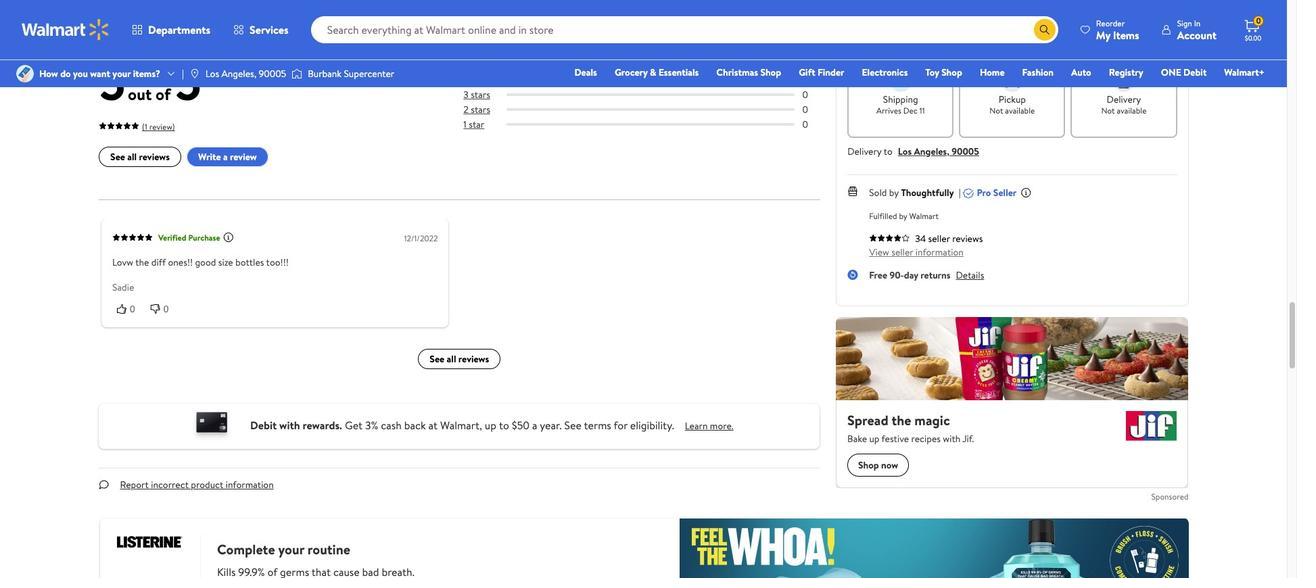 Task type: locate. For each thing, give the bounding box(es) containing it.
delivery not available
[[1101, 92, 1147, 116]]

verified purchase
[[158, 232, 220, 243]]

by right sold
[[889, 186, 899, 199]]

1 vertical spatial |
[[959, 186, 961, 199]]

0 horizontal spatial all
[[127, 150, 136, 164]]

1 horizontal spatial your
[[942, 38, 965, 55]]

1 vertical spatial see all reviews link
[[418, 349, 500, 369]]

90005 up pro
[[952, 144, 979, 158]]

1 vertical spatial to
[[499, 418, 509, 433]]

1 vertical spatial 90005
[[952, 144, 979, 158]]

year.
[[540, 418, 562, 433]]

5 up 4
[[463, 58, 468, 71]]

4 progress bar from the top
[[506, 108, 794, 111]]

pro seller
[[977, 186, 1017, 199]]

intent image for delivery image
[[1113, 70, 1135, 92]]

stars
[[471, 58, 490, 71], [471, 73, 491, 86], [470, 88, 490, 101], [470, 103, 490, 116]]

0
[[1256, 15, 1261, 27], [802, 73, 808, 86], [802, 88, 808, 101], [802, 103, 808, 116], [802, 118, 808, 131], [130, 304, 135, 314], [163, 304, 168, 314]]

1 horizontal spatial  image
[[189, 68, 200, 79]]

0 horizontal spatial see
[[110, 150, 125, 164]]

 image left burbank
[[292, 67, 302, 80]]

1 horizontal spatial seller
[[928, 232, 950, 245]]

stars for 3 stars
[[470, 88, 490, 101]]

free
[[869, 268, 887, 282]]

1 vertical spatial information
[[226, 478, 274, 492]]

0 horizontal spatial 5
[[98, 48, 125, 115]]

delivery inside the delivery not available
[[1107, 92, 1141, 106]]

los
[[205, 67, 219, 80], [898, 144, 912, 158]]

0 horizontal spatial see all reviews link
[[98, 147, 181, 167]]

a right $50
[[532, 418, 537, 433]]

available inside pickup not available
[[1005, 105, 1035, 116]]

available for delivery
[[1117, 105, 1147, 116]]

see all reviews link down (1
[[98, 147, 181, 167]]

2 shop from the left
[[941, 66, 962, 79]]

1 horizontal spatial do
[[875, 38, 888, 55]]

see right year.
[[564, 418, 582, 433]]

your left items?
[[113, 67, 131, 80]]

see all reviews for bottom see all reviews link
[[429, 352, 489, 365]]

1 horizontal spatial 5
[[174, 48, 201, 115]]

you
[[891, 38, 910, 55], [73, 67, 88, 80]]

0 vertical spatial to
[[884, 144, 893, 158]]

write a review link
[[186, 147, 268, 167]]

los down departments
[[205, 67, 219, 80]]

1 not from the left
[[990, 105, 1003, 116]]

information right product
[[226, 478, 274, 492]]

all up walmart,
[[446, 352, 456, 365]]

1 vertical spatial you
[[73, 67, 88, 80]]

delivery down intent image for delivery
[[1107, 92, 1141, 106]]

& left ratings
[[228, 10, 239, 33]]

0 horizontal spatial &
[[228, 10, 239, 33]]

 image down walmart image
[[16, 65, 34, 83]]

not for delivery
[[1101, 105, 1115, 116]]

learn
[[685, 419, 708, 433]]

up
[[485, 418, 496, 433]]

reviews up 'details' button
[[952, 232, 983, 245]]

(1 review)
[[142, 121, 175, 132]]

0 horizontal spatial do
[[60, 67, 71, 80]]

you up electronics 'link' on the top of page
[[891, 38, 910, 55]]

0 vertical spatial debit
[[1184, 66, 1207, 79]]

see all reviews link up walmart,
[[418, 349, 500, 369]]

2 available from the left
[[1117, 105, 1147, 116]]

product
[[191, 478, 223, 492]]

1 horizontal spatial see all reviews link
[[418, 349, 500, 369]]

2 stars
[[463, 103, 490, 116]]

0 vertical spatial you
[[891, 38, 910, 55]]

the
[[135, 256, 149, 269]]

shop right the toy
[[941, 66, 962, 79]]

reviews
[[171, 10, 224, 33], [139, 150, 169, 164], [952, 232, 983, 245], [458, 352, 489, 365]]

|
[[182, 67, 184, 80], [959, 186, 961, 199]]

shop for christmas shop
[[760, 66, 781, 79]]

1 vertical spatial do
[[60, 67, 71, 80]]

see up at
[[429, 352, 444, 365]]

debit with rewards. get 3% cash back at walmart, up to $50 a year. see terms for eligibility.
[[250, 418, 674, 433]]

1 vertical spatial by
[[899, 210, 907, 221]]

a
[[223, 150, 227, 164], [532, 418, 537, 433]]

want up the toy
[[913, 38, 939, 55]]

1 horizontal spatial shop
[[941, 66, 962, 79]]

a right write
[[223, 150, 227, 164]]

electronics link
[[856, 65, 914, 80]]

good
[[195, 256, 216, 269]]

0 horizontal spatial 1
[[463, 118, 466, 131]]

0 vertical spatial los
[[205, 67, 219, 80]]

3%
[[365, 418, 378, 433]]

5 progress bar from the top
[[506, 123, 794, 126]]

view seller information link
[[869, 245, 964, 259]]

0 horizontal spatial want
[[90, 67, 110, 80]]

to
[[884, 144, 893, 158], [499, 418, 509, 433]]

0 horizontal spatial how
[[39, 67, 58, 80]]

not down intent image for delivery
[[1101, 105, 1115, 116]]

0 vertical spatial by
[[889, 186, 899, 199]]

not down intent image for pickup
[[990, 105, 1003, 116]]

0 inside 0 $0.00
[[1256, 15, 1261, 27]]

dec
[[903, 105, 918, 116]]

1 horizontal spatial not
[[1101, 105, 1115, 116]]

seller down 3.9412 stars out of 5, based on 34 seller reviews element
[[891, 245, 913, 259]]

do down walmart image
[[60, 67, 71, 80]]

verified purchase information image
[[223, 232, 233, 242]]

1 vertical spatial how
[[39, 67, 58, 80]]

1 horizontal spatial all
[[446, 352, 456, 365]]

lovw
[[112, 256, 133, 269]]

1 vertical spatial a
[[532, 418, 537, 433]]

2
[[463, 103, 468, 116]]

progress bar
[[506, 63, 794, 66], [506, 78, 794, 81], [506, 93, 794, 96], [506, 108, 794, 111], [506, 123, 794, 126]]

report incorrect product information
[[120, 478, 274, 492]]

stars up 4 stars
[[471, 58, 490, 71]]

christmas
[[716, 66, 758, 79]]

all down (1 review) link
[[127, 150, 136, 164]]

& right grocery
[[650, 66, 656, 79]]

information up the "returns"
[[915, 245, 964, 259]]

los down dec
[[898, 144, 912, 158]]

0 horizontal spatial los
[[205, 67, 219, 80]]

1 vertical spatial see
[[429, 352, 444, 365]]

ratings
[[243, 10, 292, 33]]

one debit card  debit with rewards. get 3% cash back at walmart, up to $50 a year. see terms for eligibility. learn more. element
[[685, 419, 733, 433]]

0 button down diff in the left top of the page
[[146, 302, 179, 316]]

1 vertical spatial &
[[650, 66, 656, 79]]

1 progress bar from the top
[[506, 63, 794, 66]]

services button
[[222, 14, 300, 46]]

free 90-day returns details
[[869, 268, 984, 282]]

1 vertical spatial delivery
[[847, 144, 882, 158]]

to down arrives
[[884, 144, 893, 158]]

grocery & essentials link
[[609, 65, 705, 80]]

1 vertical spatial los
[[898, 144, 912, 158]]

1 horizontal spatial 1
[[803, 58, 806, 71]]

how
[[847, 38, 872, 55], [39, 67, 58, 80]]

0 vertical spatial want
[[913, 38, 939, 55]]

information inside report incorrect product information button
[[226, 478, 274, 492]]

delivery for not
[[1107, 92, 1141, 106]]

one debit link
[[1155, 65, 1213, 80]]

2 not from the left
[[1101, 105, 1115, 116]]

not inside the delivery not available
[[1101, 105, 1115, 116]]

5 stars
[[463, 58, 490, 71]]

1
[[803, 58, 806, 71], [463, 118, 466, 131]]

0 horizontal spatial you
[[73, 67, 88, 80]]

2 horizontal spatial see
[[564, 418, 582, 433]]

1 horizontal spatial &
[[650, 66, 656, 79]]

1 shop from the left
[[760, 66, 781, 79]]

| right items?
[[182, 67, 184, 80]]

see down (1 review) link
[[110, 150, 125, 164]]

0 vertical spatial |
[[182, 67, 184, 80]]

stars right 2
[[470, 103, 490, 116]]

0 horizontal spatial  image
[[16, 65, 34, 83]]

1 vertical spatial want
[[90, 67, 110, 80]]

0 horizontal spatial seller
[[891, 245, 913, 259]]

0 horizontal spatial a
[[223, 150, 227, 164]]

customer
[[98, 10, 167, 33]]

all
[[127, 150, 136, 164], [446, 352, 456, 365]]

0 button down sadie
[[112, 302, 146, 316]]

pickup not available
[[990, 92, 1035, 116]]

how up the electronics
[[847, 38, 872, 55]]

5 left out
[[98, 48, 125, 115]]

lovw the diff ones!! good size bottles too!!!
[[112, 256, 288, 269]]

0 vertical spatial 1
[[803, 58, 806, 71]]

not
[[990, 105, 1003, 116], [1101, 105, 1115, 116]]

pro
[[977, 186, 991, 199]]

your
[[942, 38, 965, 55], [113, 67, 131, 80]]

0 horizontal spatial not
[[990, 105, 1003, 116]]

1 horizontal spatial want
[[913, 38, 939, 55]]

do for how do you want your items?
[[60, 67, 71, 80]]

of
[[155, 82, 170, 105]]

0 vertical spatial see all reviews
[[110, 150, 169, 164]]

write a review
[[198, 150, 256, 164]]

&
[[228, 10, 239, 33], [650, 66, 656, 79]]

0 vertical spatial how
[[847, 38, 872, 55]]

do up electronics 'link' on the top of page
[[875, 38, 888, 55]]

see all reviews down (1
[[110, 150, 169, 164]]

available down intent image for delivery
[[1117, 105, 1147, 116]]

christmas shop
[[716, 66, 781, 79]]

available down intent image for pickup
[[1005, 105, 1035, 116]]

1 for 1
[[803, 58, 806, 71]]

diff
[[151, 256, 165, 269]]

0 vertical spatial delivery
[[1107, 92, 1141, 106]]

 image down departments
[[189, 68, 200, 79]]

5 right of
[[174, 48, 201, 115]]

$50
[[512, 418, 530, 433]]

0 vertical spatial information
[[915, 245, 964, 259]]

0 horizontal spatial |
[[182, 67, 184, 80]]

1 horizontal spatial delivery
[[1107, 92, 1141, 106]]

shop
[[760, 66, 781, 79], [941, 66, 962, 79]]

1 left star
[[463, 118, 466, 131]]

 image
[[16, 65, 34, 83], [292, 67, 302, 80], [189, 68, 200, 79]]

1 0 button from the left
[[112, 302, 146, 316]]

0 vertical spatial 90005
[[259, 67, 286, 80]]

1 star
[[463, 118, 484, 131]]

3 progress bar from the top
[[506, 93, 794, 96]]

too!!!
[[266, 256, 288, 269]]

1 horizontal spatial see
[[429, 352, 444, 365]]

0 horizontal spatial debit
[[250, 418, 277, 433]]

0 vertical spatial do
[[875, 38, 888, 55]]

0 vertical spatial your
[[942, 38, 965, 55]]

1 horizontal spatial to
[[884, 144, 893, 158]]

stars right 3
[[470, 88, 490, 101]]

0 horizontal spatial see all reviews
[[110, 150, 169, 164]]

1 available from the left
[[1005, 105, 1035, 116]]

not inside pickup not available
[[990, 105, 1003, 116]]

to right up
[[499, 418, 509, 433]]

debit right one
[[1184, 66, 1207, 79]]

0 horizontal spatial angeles,
[[221, 67, 256, 80]]

0 horizontal spatial delivery
[[847, 144, 882, 158]]

fashion link
[[1016, 65, 1060, 80]]

1 left 'finder'
[[803, 58, 806, 71]]

want for items?
[[90, 67, 110, 80]]

see all reviews up walmart,
[[429, 352, 489, 365]]

0 horizontal spatial information
[[226, 478, 274, 492]]

1 horizontal spatial how
[[847, 38, 872, 55]]

1 vertical spatial 1
[[463, 118, 466, 131]]

want for item?
[[913, 38, 939, 55]]

delivery up sold
[[847, 144, 882, 158]]

1 horizontal spatial debit
[[1184, 66, 1207, 79]]

up to sixty percent off deals. shop now. image
[[847, 0, 1177, 25]]

debit left with
[[250, 418, 277, 433]]

back
[[404, 418, 426, 433]]

delivery for to
[[847, 144, 882, 158]]

angeles, up thoughtfully on the top right
[[914, 144, 949, 158]]

1 for 1 star
[[463, 118, 466, 131]]

1 horizontal spatial you
[[891, 38, 910, 55]]

2 horizontal spatial 5
[[463, 58, 468, 71]]

shop inside 'link'
[[760, 66, 781, 79]]

want
[[913, 38, 939, 55], [90, 67, 110, 80]]

0 vertical spatial see all reviews link
[[98, 147, 181, 167]]

available inside the delivery not available
[[1117, 105, 1147, 116]]

learn more.
[[685, 419, 733, 433]]

3
[[463, 88, 468, 101]]

34 seller reviews
[[915, 232, 983, 245]]

seller right 34
[[928, 232, 950, 245]]

1 horizontal spatial see all reviews
[[429, 352, 489, 365]]

| left pro
[[959, 186, 961, 199]]

walmart+ link
[[1218, 65, 1271, 80]]

90005 down services on the left top
[[259, 67, 286, 80]]

your up toy shop
[[942, 38, 965, 55]]

stars for 4 stars
[[471, 73, 491, 86]]

1 vertical spatial your
[[113, 67, 131, 80]]

0 vertical spatial angeles,
[[221, 67, 256, 80]]

1 horizontal spatial available
[[1117, 105, 1147, 116]]

services
[[250, 22, 289, 37]]

how down walmart image
[[39, 67, 58, 80]]

0 horizontal spatial shop
[[760, 66, 781, 79]]

intent image for pickup image
[[1001, 70, 1023, 92]]

1 horizontal spatial a
[[532, 418, 537, 433]]

stars right 4
[[471, 73, 491, 86]]

walmart
[[909, 210, 939, 221]]

angeles, down services popup button on the top of the page
[[221, 67, 256, 80]]

3.9412 stars out of 5, based on 34 seller reviews element
[[869, 234, 910, 242]]

2 horizontal spatial  image
[[292, 67, 302, 80]]

0 horizontal spatial 90005
[[259, 67, 286, 80]]

one debit card image
[[185, 409, 239, 444]]

1 horizontal spatial information
[[915, 245, 964, 259]]

view seller information
[[869, 245, 964, 259]]

shop right christmas
[[760, 66, 781, 79]]

finder
[[818, 66, 844, 79]]

grocery & essentials
[[615, 66, 699, 79]]

more.
[[710, 419, 733, 433]]

you down walmart image
[[73, 67, 88, 80]]

90005
[[259, 67, 286, 80], [952, 144, 979, 158]]

want left items?
[[90, 67, 110, 80]]

0 horizontal spatial available
[[1005, 105, 1035, 116]]

0 horizontal spatial your
[[113, 67, 131, 80]]

by right fulfilled
[[899, 210, 907, 221]]

1 horizontal spatial angeles,
[[914, 144, 949, 158]]

walmart image
[[22, 19, 110, 41]]

0 vertical spatial all
[[127, 150, 136, 164]]

with
[[279, 418, 300, 433]]

1 vertical spatial see all reviews
[[429, 352, 489, 365]]



Task type: vqa. For each thing, say whether or not it's contained in the screenshot.
SEARCH search field
yes



Task type: describe. For each thing, give the bounding box(es) containing it.
christmas shop link
[[710, 65, 787, 80]]

burbank supercenter
[[308, 67, 394, 80]]

0 vertical spatial &
[[228, 10, 239, 33]]

day
[[904, 268, 918, 282]]

shop for toy shop
[[941, 66, 962, 79]]

3 stars
[[463, 88, 490, 101]]

star
[[468, 118, 484, 131]]

1 horizontal spatial los
[[898, 144, 912, 158]]

auto link
[[1065, 65, 1097, 80]]

view
[[869, 245, 889, 259]]

electronics
[[862, 66, 908, 79]]

your for items?
[[113, 67, 131, 80]]

5 for 5 out of 5
[[98, 48, 125, 115]]

0 vertical spatial see
[[110, 150, 125, 164]]

delivery to los angeles, 90005
[[847, 144, 979, 158]]

account
[[1177, 27, 1217, 42]]

by for fulfilled
[[899, 210, 907, 221]]

stars for 2 stars
[[470, 103, 490, 116]]

 image for how
[[16, 65, 34, 83]]

reorder
[[1096, 17, 1125, 29]]

sign
[[1177, 17, 1192, 29]]

items?
[[133, 67, 160, 80]]

cash
[[381, 418, 402, 433]]

review)
[[149, 121, 175, 132]]

verified
[[158, 232, 186, 243]]

ones!!
[[168, 256, 192, 269]]

burbank
[[308, 67, 342, 80]]

details
[[956, 268, 984, 282]]

1 vertical spatial all
[[446, 352, 456, 365]]

home link
[[974, 65, 1011, 80]]

0 vertical spatial a
[[223, 150, 227, 164]]

you for how do you want your items?
[[73, 67, 88, 80]]

progress bar for 3 stars
[[506, 93, 794, 96]]

5 out of 5
[[98, 48, 201, 115]]

home
[[980, 66, 1005, 79]]

arrives
[[876, 105, 901, 116]]

0 horizontal spatial to
[[499, 418, 509, 433]]

5 for 5 stars
[[463, 58, 468, 71]]

auto
[[1071, 66, 1091, 79]]

thoughtfully
[[901, 186, 954, 199]]

by for sold
[[889, 186, 899, 199]]

seller
[[993, 186, 1017, 199]]

los angeles, 90005 button
[[898, 144, 979, 158]]

progress bar for 1 star
[[506, 123, 794, 126]]

$0.00
[[1245, 33, 1261, 43]]

for
[[614, 418, 628, 433]]

do for how do you want your item?
[[875, 38, 888, 55]]

toy shop
[[925, 66, 962, 79]]

reviews up debit with rewards. get 3% cash back at walmart, up to $50 a year. see terms for eligibility.
[[458, 352, 489, 365]]

report incorrect product information button
[[109, 469, 285, 501]]

reviews right customer
[[171, 10, 224, 33]]

fulfilled
[[869, 210, 897, 221]]

seller for 34
[[928, 232, 950, 245]]

 image for burbank
[[292, 67, 302, 80]]

4
[[463, 73, 469, 86]]

at
[[428, 418, 438, 433]]

you for how do you want your item?
[[891, 38, 910, 55]]

fulfilled by walmart
[[869, 210, 939, 221]]

0 $0.00
[[1245, 15, 1261, 43]]

progress bar for 2 stars
[[506, 108, 794, 111]]

size
[[218, 256, 233, 269]]

stars for 5 stars
[[471, 58, 490, 71]]

not for pickup
[[990, 105, 1003, 116]]

sign in account
[[1177, 17, 1217, 42]]

search icon image
[[1039, 24, 1050, 35]]

items
[[1113, 27, 1139, 42]]

pickup
[[999, 92, 1026, 106]]

deals link
[[568, 65, 603, 80]]

sold
[[869, 186, 887, 199]]

los angeles, 90005
[[205, 67, 286, 80]]

see all reviews for the topmost see all reviews link
[[110, 150, 169, 164]]

1 horizontal spatial |
[[959, 186, 961, 199]]

Walmart Site-Wide search field
[[311, 16, 1058, 43]]

 image for los
[[189, 68, 200, 79]]

reviews down (1 review)
[[139, 150, 169, 164]]

one debit
[[1161, 66, 1207, 79]]

pro seller info image
[[1021, 187, 1031, 198]]

registry link
[[1103, 65, 1149, 80]]

toy
[[925, 66, 939, 79]]

bottles
[[235, 256, 264, 269]]

available for pickup
[[1005, 105, 1035, 116]]

toy shop link
[[919, 65, 968, 80]]

your for item?
[[942, 38, 965, 55]]

gift
[[799, 66, 815, 79]]

walmart,
[[440, 418, 482, 433]]

12/1/2022
[[404, 233, 437, 244]]

reorder my items
[[1096, 17, 1139, 42]]

item?
[[968, 38, 998, 55]]

Search search field
[[311, 16, 1058, 43]]

report
[[120, 478, 149, 492]]

2 0 button from the left
[[146, 302, 179, 316]]

2 progress bar from the top
[[506, 78, 794, 81]]

how for how do you want your items?
[[39, 67, 58, 80]]

out
[[128, 82, 151, 105]]

(1 review) link
[[98, 118, 175, 133]]

registry
[[1109, 66, 1143, 79]]

how do you want your item?
[[847, 38, 998, 55]]

how do you want your items?
[[39, 67, 160, 80]]

intent image for shipping image
[[890, 70, 911, 92]]

(1
[[142, 121, 147, 132]]

clear search field text image
[[1018, 24, 1028, 35]]

seller for view
[[891, 245, 913, 259]]

write
[[198, 150, 221, 164]]

customer reviews & ratings
[[98, 10, 292, 33]]

eligibility.
[[630, 418, 674, 433]]

one
[[1161, 66, 1181, 79]]

incorrect
[[151, 478, 189, 492]]

in
[[1194, 17, 1201, 29]]

details button
[[956, 268, 984, 282]]

2 vertical spatial see
[[564, 418, 582, 433]]

1 vertical spatial angeles,
[[914, 144, 949, 158]]

fashion
[[1022, 66, 1054, 79]]

1 vertical spatial debit
[[250, 418, 277, 433]]

terms
[[584, 418, 611, 433]]

returns
[[921, 268, 951, 282]]

progress bar for 5 stars
[[506, 63, 794, 66]]

1 horizontal spatial 90005
[[952, 144, 979, 158]]

34
[[915, 232, 926, 245]]

how for how do you want your item?
[[847, 38, 872, 55]]

departments
[[148, 22, 210, 37]]



